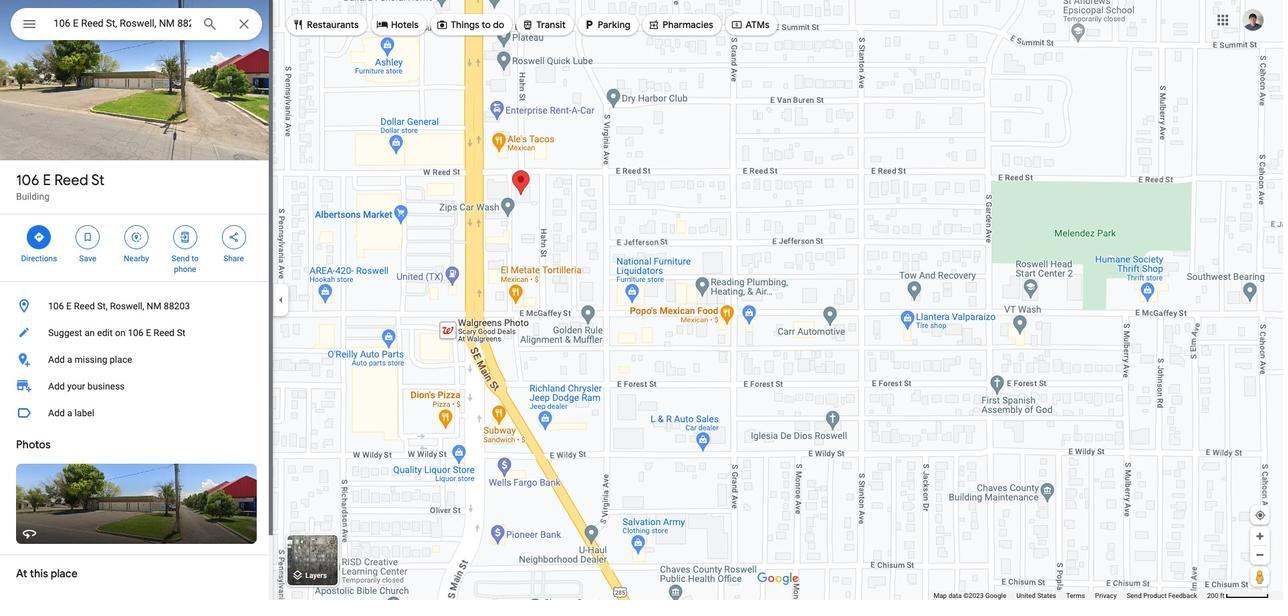 Task type: vqa. For each thing, say whether or not it's contained in the screenshot.


Task type: describe. For each thing, give the bounding box(es) containing it.
to inside send to phone
[[192, 254, 199, 264]]

label
[[75, 408, 94, 419]]

none field inside 106 e reed st, roswell, nm 88203 field
[[54, 15, 191, 31]]

nm
[[147, 301, 161, 312]]

share
[[224, 254, 244, 264]]

on
[[115, 328, 126, 339]]

add a label
[[48, 408, 94, 419]]

nearby
[[124, 254, 149, 264]]

send for send to phone
[[172, 254, 190, 264]]

states
[[1038, 593, 1057, 600]]


[[33, 230, 45, 245]]

edit
[[97, 328, 113, 339]]

terms
[[1067, 593, 1086, 600]]

200
[[1208, 593, 1219, 600]]

106 e reed st building
[[16, 171, 105, 202]]

an
[[85, 328, 95, 339]]

actions for 106 e reed st region
[[0, 215, 273, 282]]

e for st
[[43, 171, 51, 190]]

things
[[451, 19, 480, 31]]


[[731, 17, 743, 32]]

missing
[[75, 355, 107, 365]]


[[228, 230, 240, 245]]

add a missing place
[[48, 355, 132, 365]]

at
[[16, 568, 27, 581]]

88203
[[164, 301, 190, 312]]

google maps element
[[0, 0, 1284, 601]]

show street view coverage image
[[1251, 567, 1270, 587]]

do
[[493, 19, 505, 31]]

hotels
[[391, 19, 419, 31]]

106 for st
[[16, 171, 39, 190]]

add a label button
[[0, 400, 273, 427]]

building
[[16, 191, 50, 202]]


[[376, 17, 388, 32]]

add for add a label
[[48, 408, 65, 419]]

google account: nolan park  
(nolan.park@adept.ai) image
[[1243, 9, 1264, 31]]

a for label
[[67, 408, 72, 419]]

reed inside button
[[154, 328, 175, 339]]

e for st,
[[66, 301, 72, 312]]

send for send product feedback
[[1127, 593, 1142, 600]]

 restaurants
[[292, 17, 359, 32]]

add your business link
[[0, 373, 273, 400]]

save
[[79, 254, 96, 264]]

 search field
[[11, 8, 262, 43]]

business
[[88, 381, 125, 392]]


[[436, 17, 448, 32]]

suggest
[[48, 328, 82, 339]]

privacy button
[[1096, 592, 1117, 601]]

phone
[[174, 265, 196, 274]]

200 ft button
[[1208, 593, 1270, 600]]

data
[[949, 593, 962, 600]]

106 inside button
[[128, 328, 144, 339]]

layers
[[306, 572, 327, 581]]


[[130, 230, 142, 245]]

reed for st,
[[74, 301, 95, 312]]

200 ft
[[1208, 593, 1225, 600]]


[[82, 230, 94, 245]]



Task type: locate. For each thing, give the bounding box(es) containing it.
reed left st,
[[74, 301, 95, 312]]

2 vertical spatial 106
[[128, 328, 144, 339]]

0 vertical spatial add
[[48, 355, 65, 365]]

106 e reed st, roswell, nm 88203 button
[[0, 293, 273, 320]]

1 a from the top
[[67, 355, 72, 365]]

a left missing
[[67, 355, 72, 365]]

footer containing map data ©2023 google
[[934, 592, 1208, 601]]

0 horizontal spatial st
[[91, 171, 105, 190]]

suggest an edit on 106 e reed st
[[48, 328, 186, 339]]

e inside 106 e reed st building
[[43, 171, 51, 190]]

collapse side panel image
[[274, 293, 288, 308]]

1 vertical spatial 106
[[48, 301, 64, 312]]

106 for st,
[[48, 301, 64, 312]]

0 vertical spatial 106
[[16, 171, 39, 190]]

0 horizontal spatial e
[[43, 171, 51, 190]]

2 a from the top
[[67, 408, 72, 419]]

st up 
[[91, 171, 105, 190]]

3 add from the top
[[48, 408, 65, 419]]

 atms
[[731, 17, 770, 32]]

ft
[[1221, 593, 1225, 600]]

feedback
[[1169, 593, 1198, 600]]

to
[[482, 19, 491, 31], [192, 254, 199, 264]]

0 horizontal spatial 106
[[16, 171, 39, 190]]

zoom out image
[[1256, 551, 1266, 561]]

1 add from the top
[[48, 355, 65, 365]]

a inside button
[[67, 408, 72, 419]]

 pharmacies
[[648, 17, 714, 32]]


[[583, 17, 595, 32]]

map data ©2023 google
[[934, 593, 1007, 600]]

reed inside button
[[74, 301, 95, 312]]

place down on
[[110, 355, 132, 365]]

1 horizontal spatial place
[[110, 355, 132, 365]]

united states
[[1017, 593, 1057, 600]]

1 vertical spatial send
[[1127, 593, 1142, 600]]

to left do
[[482, 19, 491, 31]]

1 horizontal spatial st
[[177, 328, 186, 339]]

united
[[1017, 593, 1036, 600]]


[[179, 230, 191, 245]]

a left label
[[67, 408, 72, 419]]

1 vertical spatial reed
[[74, 301, 95, 312]]

reed down nm
[[154, 328, 175, 339]]

photos
[[16, 439, 51, 452]]

add left your
[[48, 381, 65, 392]]

suggest an edit on 106 e reed st button
[[0, 320, 273, 347]]

send up phone
[[172, 254, 190, 264]]

send to phone
[[172, 254, 199, 274]]

transit
[[537, 19, 566, 31]]

0 vertical spatial a
[[67, 355, 72, 365]]

this
[[30, 568, 48, 581]]

add a missing place button
[[0, 347, 273, 373]]

106 up building at the left top
[[16, 171, 39, 190]]

106 E Reed St, Roswell, NM 88203 field
[[11, 8, 262, 40]]

e inside button
[[146, 328, 151, 339]]

reed
[[54, 171, 88, 190], [74, 301, 95, 312], [154, 328, 175, 339]]

to inside  things to do
[[482, 19, 491, 31]]

e inside button
[[66, 301, 72, 312]]

e up building at the left top
[[43, 171, 51, 190]]

a for missing
[[67, 355, 72, 365]]

add inside 'button'
[[48, 355, 65, 365]]

0 vertical spatial st
[[91, 171, 105, 190]]

1 vertical spatial a
[[67, 408, 72, 419]]

106 e reed st main content
[[0, 0, 273, 601]]

at this place
[[16, 568, 78, 581]]

terms button
[[1067, 592, 1086, 601]]

 hotels
[[376, 17, 419, 32]]

106 up suggest
[[48, 301, 64, 312]]

roswell,
[[110, 301, 144, 312]]

2 add from the top
[[48, 381, 65, 392]]

e down nm
[[146, 328, 151, 339]]

1 vertical spatial to
[[192, 254, 199, 264]]

product
[[1144, 593, 1167, 600]]

0 vertical spatial place
[[110, 355, 132, 365]]

directions
[[21, 254, 57, 264]]

add
[[48, 355, 65, 365], [48, 381, 65, 392], [48, 408, 65, 419]]

reed inside 106 e reed st building
[[54, 171, 88, 190]]

united states button
[[1017, 592, 1057, 601]]

a inside 'button'
[[67, 355, 72, 365]]

st down 88203
[[177, 328, 186, 339]]


[[522, 17, 534, 32]]

2 horizontal spatial e
[[146, 328, 151, 339]]

106 inside 106 e reed st building
[[16, 171, 39, 190]]

0 vertical spatial send
[[172, 254, 190, 264]]

1 vertical spatial e
[[66, 301, 72, 312]]

2 vertical spatial reed
[[154, 328, 175, 339]]

footer
[[934, 592, 1208, 601]]

e up suggest
[[66, 301, 72, 312]]

0 vertical spatial to
[[482, 19, 491, 31]]

reed for st
[[54, 171, 88, 190]]

1 vertical spatial add
[[48, 381, 65, 392]]

add inside button
[[48, 408, 65, 419]]

add down suggest
[[48, 355, 65, 365]]

send inside button
[[1127, 593, 1142, 600]]

add for add a missing place
[[48, 355, 65, 365]]

 things to do
[[436, 17, 505, 32]]

1 horizontal spatial send
[[1127, 593, 1142, 600]]

106 right on
[[128, 328, 144, 339]]

 parking
[[583, 17, 631, 32]]

map
[[934, 593, 947, 600]]

 button
[[11, 8, 48, 43]]

st,
[[97, 301, 108, 312]]

send product feedback
[[1127, 593, 1198, 600]]

restaurants
[[307, 19, 359, 31]]

0 vertical spatial reed
[[54, 171, 88, 190]]

add left label
[[48, 408, 65, 419]]

zoom in image
[[1256, 532, 1266, 542]]

2 vertical spatial add
[[48, 408, 65, 419]]

2 horizontal spatial 106
[[128, 328, 144, 339]]

send product feedback button
[[1127, 592, 1198, 601]]

add your business
[[48, 381, 125, 392]]


[[648, 17, 660, 32]]

106 e reed st, roswell, nm 88203
[[48, 301, 190, 312]]

to up phone
[[192, 254, 199, 264]]


[[292, 17, 304, 32]]

0 horizontal spatial place
[[51, 568, 78, 581]]

1 horizontal spatial to
[[482, 19, 491, 31]]

privacy
[[1096, 593, 1117, 600]]

st
[[91, 171, 105, 190], [177, 328, 186, 339]]

parking
[[598, 19, 631, 31]]

None field
[[54, 15, 191, 31]]

106
[[16, 171, 39, 190], [48, 301, 64, 312], [128, 328, 144, 339]]


[[21, 15, 37, 33]]

your
[[67, 381, 85, 392]]

reed up 
[[54, 171, 88, 190]]

footer inside google maps element
[[934, 592, 1208, 601]]

place
[[110, 355, 132, 365], [51, 568, 78, 581]]

st inside 106 e reed st building
[[91, 171, 105, 190]]

send left product
[[1127, 593, 1142, 600]]

e
[[43, 171, 51, 190], [66, 301, 72, 312], [146, 328, 151, 339]]

1 horizontal spatial 106
[[48, 301, 64, 312]]

st inside button
[[177, 328, 186, 339]]

add for add your business
[[48, 381, 65, 392]]

0 horizontal spatial to
[[192, 254, 199, 264]]

©2023
[[964, 593, 984, 600]]

google
[[986, 593, 1007, 600]]

place inside 'button'
[[110, 355, 132, 365]]

0 horizontal spatial send
[[172, 254, 190, 264]]

 transit
[[522, 17, 566, 32]]

atms
[[746, 19, 770, 31]]

106 inside button
[[48, 301, 64, 312]]

pharmacies
[[663, 19, 714, 31]]

send
[[172, 254, 190, 264], [1127, 593, 1142, 600]]

show your location image
[[1255, 510, 1267, 522]]

a
[[67, 355, 72, 365], [67, 408, 72, 419]]

1 vertical spatial st
[[177, 328, 186, 339]]

0 vertical spatial e
[[43, 171, 51, 190]]

1 horizontal spatial e
[[66, 301, 72, 312]]

2 vertical spatial e
[[146, 328, 151, 339]]

send inside send to phone
[[172, 254, 190, 264]]

place right this
[[51, 568, 78, 581]]

1 vertical spatial place
[[51, 568, 78, 581]]



